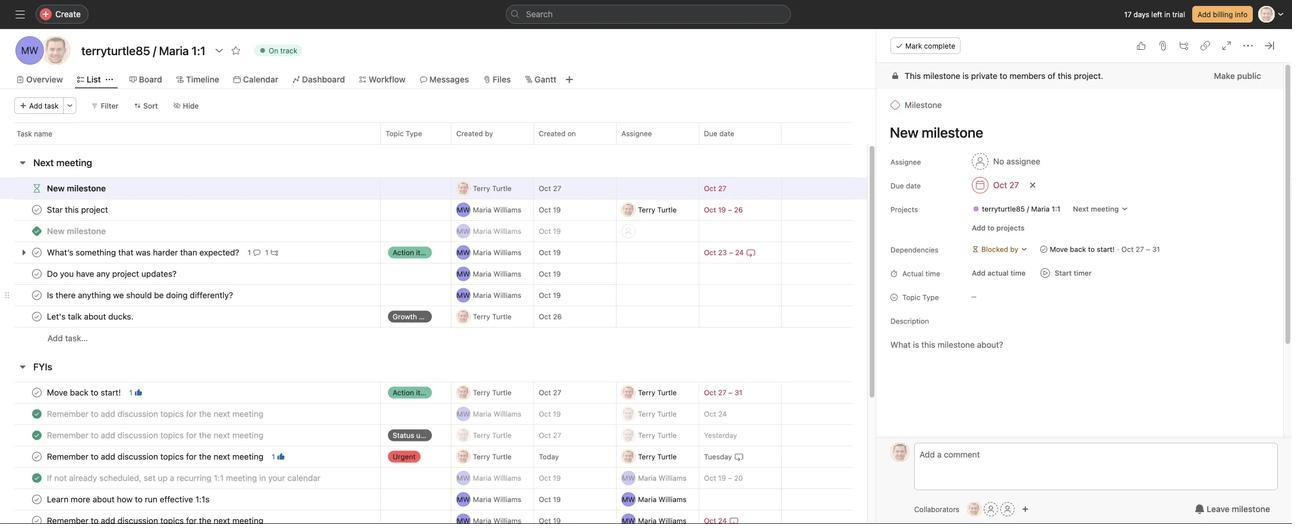 Task type: vqa. For each thing, say whether or not it's contained in the screenshot.
sixth Completed image
yes



Task type: describe. For each thing, give the bounding box(es) containing it.
new milestone cell for mw
[[0, 221, 381, 243]]

completed image inside do you have any project updates? cell
[[30, 267, 44, 281]]

mw inside the creator for do you have any project updates? cell
[[457, 270, 470, 278]]

oct 19 inside row
[[539, 249, 561, 257]]

is
[[963, 71, 969, 81]]

19 for do you have any project updates? text field
[[553, 270, 561, 278]]

oct 23 – 24
[[704, 249, 744, 257]]

complete
[[925, 42, 956, 50]]

maria inside creator for if not already scheduled, set up a recurring 1:1 meeting in your calendar cell
[[473, 475, 492, 483]]

messages link
[[420, 73, 469, 86]]

terry turtle inside the creator for new milestone cell
[[473, 185, 512, 193]]

date inside main content
[[906, 182, 921, 190]]

item for action item popup button
[[416, 249, 431, 257]]

in
[[1165, 10, 1171, 18]]

milestone for this
[[924, 71, 961, 81]]

date inside row
[[720, 130, 735, 138]]

0 vertical spatial repeats image
[[747, 248, 756, 258]]

topic inside row
[[386, 130, 404, 138]]

topic type inside row
[[386, 130, 422, 138]]

mark
[[906, 42, 923, 50]]

next inside next meeting button
[[33, 157, 54, 169]]

add billing info
[[1198, 10, 1248, 18]]

back
[[1070, 245, 1087, 254]]

add actual time button
[[967, 265, 1032, 282]]

copy milestone link image
[[1201, 41, 1211, 51]]

– for – 26
[[728, 206, 733, 214]]

files link
[[483, 73, 511, 86]]

0 vertical spatial tt button
[[891, 443, 910, 462]]

milestone for leave
[[1232, 505, 1271, 515]]

days
[[1134, 10, 1150, 18]]

workflow link
[[359, 73, 406, 86]]

move back to start!
[[1050, 245, 1115, 254]]

terryturtle85 / maria 1:1
[[982, 205, 1061, 213]]

move
[[1050, 245, 1068, 254]]

oct 27 up oct 19 – 26
[[704, 185, 727, 193]]

maria williams for creator for is there anything we should be doing differently? cell
[[473, 292, 522, 300]]

completed checkbox for star this project text field
[[30, 203, 44, 217]]

completed image for move back to start! text field
[[30, 386, 44, 400]]

mark complete button
[[891, 37, 961, 54]]

3 remember to add discussion topics for the next meeting text field from the top
[[45, 516, 267, 525]]

more actions for this task image
[[1244, 41, 1254, 51]]

task name
[[17, 130, 52, 138]]

26 inside row
[[553, 313, 562, 321]]

meeting inside next meeting button
[[56, 157, 92, 169]]

of
[[1048, 71, 1056, 81]]

williams for creator for if not already scheduled, set up a recurring 1:1 meeting in your calendar cell
[[494, 475, 522, 483]]

maria inside the creator for do you have any project updates? cell
[[473, 270, 492, 278]]

maria williams for creator for learn more about how to run effective 1:1s cell
[[473, 496, 522, 504]]

Let's talk about ducks. text field
[[45, 311, 137, 323]]

row containing status update
[[0, 425, 868, 447]]

mw inside creator for star this project cell
[[457, 206, 470, 214]]

calendar
[[243, 75, 278, 84]]

oct 19 for learn more about how to run effective 1:1s "cell"
[[539, 496, 561, 504]]

files
[[493, 75, 511, 84]]

williams for creator for what's something that was harder than expected? cell
[[494, 249, 522, 257]]

add tab image
[[565, 75, 575, 84]]

to inside button
[[988, 224, 995, 232]]

track
[[280, 46, 298, 55]]

milestone
[[905, 100, 942, 110]]

description
[[891, 317, 930, 326]]

completed image for learn more about how to run effective 1:1s text box
[[30, 493, 44, 507]]

mw inside creator for learn more about how to run effective 1:1s cell
[[457, 496, 470, 504]]

today
[[539, 453, 559, 462]]

creator for star this project cell
[[451, 199, 534, 221]]

2 horizontal spatial to
[[1089, 245, 1095, 254]]

search
[[526, 9, 553, 19]]

oct 27 – 31 inside header fyis tree grid
[[704, 389, 743, 397]]

row containing growth conversation
[[0, 306, 868, 328]]

williams for creator for star this project cell
[[494, 206, 522, 214]]

show options image
[[215, 46, 224, 55]]

action item for action item dropdown button
[[393, 389, 431, 397]]

projects
[[997, 224, 1025, 232]]

workflow
[[369, 75, 406, 84]]

actual time
[[903, 270, 941, 278]]

add task button
[[14, 97, 64, 114]]

let's talk about ducks. cell
[[0, 306, 381, 328]]

mw inside creator for if not already scheduled, set up a recurring 1:1 meeting in your calendar cell
[[457, 475, 470, 483]]

terry turtle inside creator for let's talk about ducks. cell
[[473, 313, 512, 321]]

no assignee button
[[967, 151, 1046, 172]]

remember to add discussion topics for the next meeting text field for tt
[[45, 430, 267, 442]]

19 for star this project text field
[[553, 206, 561, 214]]

status update button
[[381, 425, 451, 447]]

completed checkbox for move back to start! text field
[[30, 386, 44, 400]]

due inside main content
[[891, 182, 904, 190]]

board
[[139, 75, 162, 84]]

collapse task list for this section image
[[18, 158, 27, 168]]

add to projects
[[972, 224, 1025, 232]]

completed checkbox for tt remember to add discussion topics for the next meeting text box
[[30, 429, 44, 443]]

leave milestone
[[1207, 505, 1271, 515]]

williams for creator for learn more about how to run effective 1:1s cell
[[494, 496, 522, 504]]

task…
[[65, 334, 88, 344]]

maria williams for the creator for do you have any project updates? cell
[[473, 270, 522, 278]]

williams for creator for is there anything we should be doing differently? cell
[[494, 292, 522, 300]]

— button
[[967, 289, 1038, 306]]

next meeting inside dropdown button
[[1073, 205, 1119, 213]]

timer
[[1074, 269, 1092, 278]]

due date inside row
[[704, 130, 735, 138]]

full screen image
[[1223, 41, 1232, 51]]

17
[[1125, 10, 1132, 18]]

turtle inside creator for move back to start! cell
[[492, 389, 512, 397]]

blocked
[[982, 245, 1009, 254]]

item for action item dropdown button
[[416, 389, 431, 397]]

19 inside row
[[553, 249, 561, 257]]

attachments: add a file to this task, new milestone image
[[1158, 41, 1168, 51]]

completed image inside let's talk about ducks. cell
[[30, 310, 44, 324]]

collaborators
[[915, 506, 960, 514]]

add actual time
[[972, 269, 1026, 278]]

add for add actual time
[[972, 269, 986, 278]]

creator for let's talk about ducks. cell
[[451, 306, 534, 328]]

1 button for action item
[[127, 387, 144, 399]]

members
[[1010, 71, 1046, 81]]

no assignee
[[994, 157, 1041, 166]]

new milestone cell for tt
[[0, 178, 381, 200]]

update
[[416, 432, 440, 440]]

star this project cell
[[0, 199, 381, 221]]

next inside next meeting dropdown button
[[1073, 205, 1089, 213]]

name
[[34, 130, 52, 138]]

1 button for urgent
[[270, 451, 287, 463]]

created for created on
[[539, 130, 566, 138]]

creator for new milestone cell for oct 19
[[451, 221, 534, 243]]

19 for mw's remember to add discussion topics for the next meeting text box
[[553, 410, 561, 419]]

maria inside creator for learn more about how to run effective 1:1s cell
[[473, 496, 492, 504]]

fyis button
[[33, 357, 52, 378]]

mw inside creator for what's something that was harder than expected? cell
[[457, 249, 470, 257]]

1 horizontal spatial tt button
[[968, 503, 982, 517]]

created for created by
[[456, 130, 483, 138]]

by for created by
[[485, 130, 493, 138]]

completed image inside star this project cell
[[30, 203, 44, 217]]

growth conversation
[[393, 313, 462, 321]]

creator for learn more about how to run effective 1:1s cell
[[451, 489, 534, 511]]

remember to add discussion topics for the next meeting cell for oct 27
[[0, 425, 381, 447]]

6 oct 19 from the top
[[539, 410, 561, 419]]

creator for if not already scheduled, set up a recurring 1:1 meeting in your calendar cell
[[451, 468, 534, 490]]

expand subtask list for the task what's something that was harder than expected? image
[[19, 248, 29, 258]]

4 completed image from the top
[[30, 407, 44, 422]]

5 completed image from the top
[[30, 429, 44, 443]]

type inside main content
[[923, 294, 939, 302]]

start timer
[[1055, 269, 1092, 278]]

oct 19 for "if not already scheduled, set up a recurring 1:1 meeting in your calendar" cell
[[539, 475, 561, 483]]

completed checkbox for if not already scheduled, set up a recurring 1:1 meeting in your calendar text field
[[30, 472, 44, 486]]

sort
[[143, 102, 158, 110]]

completed checkbox inside what's something that was harder than expected? cell
[[30, 246, 44, 260]]

oct 19 for star this project cell
[[539, 206, 561, 214]]

1 horizontal spatial to
[[1000, 71, 1008, 81]]

blocked by
[[982, 245, 1019, 254]]

row containing action item
[[0, 242, 868, 264]]

27 inside dropdown button
[[1010, 180, 1020, 190]]

creator for remember to add discussion topics for the next meeting cell for today
[[451, 446, 534, 468]]

add for add task
[[29, 102, 42, 110]]

repeats image
[[735, 453, 744, 462]]

projects
[[891, 206, 918, 214]]

completed checkbox for do you have any project updates? text field
[[30, 267, 44, 281]]

gantt
[[535, 75, 557, 84]]

overview link
[[17, 73, 63, 86]]

creator for is there anything we should be doing differently? cell
[[451, 285, 534, 307]]

tt inside creator for let's talk about ducks. cell
[[459, 313, 468, 321]]

collapse task list for this section image
[[18, 363, 27, 372]]

remember to add discussion topics for the next meeting cell for oct 19
[[0, 404, 381, 426]]

completed checkbox for 3rd remember to add discussion topics for the next meeting text box from the top
[[30, 514, 44, 525]]

next meeting button
[[33, 152, 92, 174]]

add for add to projects
[[972, 224, 986, 232]]

public
[[1238, 71, 1262, 81]]

add to starred image
[[231, 46, 241, 55]]

fyis
[[33, 362, 52, 373]]

timeline
[[186, 75, 219, 84]]

add subtask image
[[1180, 41, 1189, 51]]

task
[[44, 102, 59, 110]]

this
[[1058, 71, 1072, 81]]

time inside dropdown button
[[1011, 269, 1026, 278]]

header fyis tree grid
[[0, 382, 868, 525]]

mark complete
[[906, 42, 956, 50]]

creator for remember to add discussion topics for the next meeting cell for oct 27
[[451, 425, 534, 447]]

list link
[[77, 73, 101, 86]]

row containing task name
[[0, 122, 877, 144]]

– for – 24
[[729, 249, 733, 257]]

maria williams for creator for star this project cell
[[473, 206, 522, 214]]

created by
[[456, 130, 493, 138]]

1:1
[[1052, 205, 1061, 213]]

oct 27 inside dropdown button
[[994, 180, 1020, 190]]

add task
[[29, 102, 59, 110]]

0 vertical spatial next meeting
[[33, 157, 92, 169]]

oct 19 – 26
[[704, 206, 743, 214]]

dependencies
[[891, 246, 939, 254]]

type inside row
[[406, 130, 422, 138]]

maria williams for creator for remember to add discussion topics for the next meeting cell containing mw
[[473, 410, 522, 419]]

due date inside main content
[[891, 182, 921, 190]]

main content inside new milestone dialog
[[877, 63, 1284, 525]]



Task type: locate. For each thing, give the bounding box(es) containing it.
move back to start! cell
[[0, 382, 381, 404]]

maria inside creator for is there anything we should be doing differently? cell
[[473, 292, 492, 300]]

completed image inside learn more about how to run effective 1:1s "cell"
[[30, 493, 44, 507]]

creator for remember to add discussion topics for the next meeting cell containing mw
[[451, 404, 534, 426]]

milestone right leave
[[1232, 505, 1271, 515]]

2 remember to add discussion topics for the next meeting cell from the top
[[0, 425, 381, 447]]

completed milestone image
[[32, 227, 42, 236]]

assignee inside row
[[622, 130, 652, 138]]

topic type field for remember to add discussion topics for the next meeting cell
[[380, 511, 452, 525]]

clear due date image
[[1030, 182, 1037, 189]]

0 horizontal spatial 26
[[553, 313, 562, 321]]

1 horizontal spatial topic type
[[903, 294, 939, 302]]

0 vertical spatial creator for new milestone cell
[[451, 178, 534, 200]]

0 vertical spatial due date
[[704, 130, 735, 138]]

gantt link
[[525, 73, 557, 86]]

1 vertical spatial repeats image
[[730, 517, 739, 525]]

completed checkbox inside star this project cell
[[30, 203, 44, 217]]

leave milestone button
[[1188, 499, 1278, 521]]

0 vertical spatial oct 27 – 31
[[1122, 245, 1161, 254]]

by for blocked by
[[1011, 245, 1019, 254]]

2 vertical spatial to
[[1089, 245, 1095, 254]]

1 vertical spatial 1
[[272, 453, 275, 462]]

conversation
[[419, 313, 462, 321]]

main content containing this milestone is private to members of this project.
[[877, 63, 1284, 525]]

1 creator for new milestone cell from the top
[[451, 178, 534, 200]]

due date
[[704, 130, 735, 138], [891, 182, 921, 190]]

time
[[1011, 269, 1026, 278], [926, 270, 941, 278]]

creator for new milestone cell
[[451, 178, 534, 200], [451, 221, 534, 243]]

Completed milestone checkbox
[[32, 227, 42, 236]]

8 completed image from the top
[[30, 514, 44, 525]]

0 vertical spatial remember to add discussion topics for the next meeting text field
[[45, 409, 267, 421]]

20
[[735, 475, 743, 483]]

4 remember to add discussion topics for the next meeting cell from the top
[[0, 511, 381, 525]]

date
[[720, 130, 735, 138], [906, 182, 921, 190]]

by inside blocked by dropdown button
[[1011, 245, 1019, 254]]

maria inside creator for what's something that was harder than expected? cell
[[473, 249, 492, 257]]

0 vertical spatial due
[[704, 130, 718, 138]]

this milestone is private to members of this project.
[[905, 71, 1104, 81]]

1 horizontal spatial repeats image
[[747, 248, 756, 258]]

1 horizontal spatial time
[[1011, 269, 1026, 278]]

0 vertical spatial milestone
[[924, 71, 961, 81]]

remember to add discussion topics for the next meeting cell
[[0, 404, 381, 426], [0, 425, 381, 447], [0, 446, 381, 468], [0, 511, 381, 525]]

add to projects button
[[967, 220, 1030, 237]]

0 horizontal spatial oct 27 – 31
[[704, 389, 743, 397]]

williams inside creator for what's something that was harder than expected? cell
[[494, 249, 522, 257]]

to right back
[[1089, 245, 1095, 254]]

0 vertical spatial action item
[[393, 249, 431, 257]]

3 completed checkbox from the top
[[30, 289, 44, 303]]

24 inside header fyis tree grid
[[718, 410, 727, 419]]

action for action item popup button
[[393, 249, 414, 257]]

maria williams inside the creator for do you have any project updates? cell
[[473, 270, 522, 278]]

maria inside 'terryturtle85 / maria 1:1' link
[[1032, 205, 1050, 213]]

topic inside main content
[[903, 294, 921, 302]]

creator for do you have any project updates? cell
[[451, 263, 534, 285]]

3 remember to add discussion topics for the next meeting cell from the top
[[0, 446, 381, 468]]

williams for the creator for do you have any project updates? cell
[[494, 270, 522, 278]]

action item inside action item dropdown button
[[393, 389, 431, 397]]

oct 19 for is there anything we should be doing differently? cell
[[539, 292, 561, 300]]

1 vertical spatial oct 27 – 31
[[704, 389, 743, 397]]

filter button
[[86, 97, 124, 114]]

to right private on the right of page
[[1000, 71, 1008, 81]]

Remember to add discussion topics for the next meeting text field
[[45, 409, 267, 421], [45, 430, 267, 442], [45, 516, 267, 525]]

– inside new milestone dialog
[[1147, 245, 1151, 254]]

2 action from the top
[[393, 389, 414, 397]]

expand sidebar image
[[15, 10, 25, 19]]

maria williams for creator for what's something that was harder than expected? cell
[[473, 249, 522, 257]]

2 completed image from the top
[[30, 267, 44, 281]]

1 oct 19 from the top
[[539, 206, 561, 214]]

4 completed checkbox from the top
[[30, 450, 44, 464]]

action item for action item popup button
[[393, 249, 431, 257]]

maria williams for creator for if not already scheduled, set up a recurring 1:1 meeting in your calendar cell
[[473, 475, 522, 483]]

next meeting up new milestone text box
[[33, 157, 92, 169]]

31 right start!
[[1153, 245, 1161, 254]]

1 horizontal spatial next meeting
[[1073, 205, 1119, 213]]

add for add billing info
[[1198, 10, 1212, 18]]

2 item from the top
[[416, 389, 431, 397]]

terry turtle inside creator for move back to start! cell
[[473, 389, 512, 397]]

1 action from the top
[[393, 249, 414, 257]]

williams inside creator for star this project cell
[[494, 206, 522, 214]]

New milestone text field
[[45, 183, 109, 195]]

1 vertical spatial due date
[[891, 182, 921, 190]]

1 horizontal spatial due
[[891, 182, 904, 190]]

add task… row
[[0, 327, 868, 349]]

1 vertical spatial remember to add discussion topics for the next meeting text field
[[45, 430, 267, 442]]

0 vertical spatial next
[[33, 157, 54, 169]]

completed checkbox for mw's remember to add discussion topics for the next meeting text box
[[30, 407, 44, 422]]

meeting up new milestone text box
[[56, 157, 92, 169]]

2 completed image from the top
[[30, 289, 44, 303]]

0 horizontal spatial tt button
[[891, 443, 910, 462]]

2 vertical spatial remember to add discussion topics for the next meeting text field
[[45, 516, 267, 525]]

1 horizontal spatial 24
[[735, 249, 744, 257]]

0 vertical spatial 26
[[735, 206, 743, 214]]

1 vertical spatial date
[[906, 182, 921, 190]]

0 vertical spatial topic
[[386, 130, 404, 138]]

action for action item dropdown button
[[393, 389, 414, 397]]

turtle inside creator for let's talk about ducks. cell
[[492, 313, 512, 321]]

completed image inside is there anything we should be doing differently? cell
[[30, 289, 44, 303]]

0 horizontal spatial next meeting
[[33, 157, 92, 169]]

7 oct 19 from the top
[[539, 475, 561, 483]]

williams for creator for remember to add discussion topics for the next meeting cell containing mw
[[494, 410, 522, 419]]

tuesday
[[704, 453, 732, 462]]

oct 19 for mw new milestone cell
[[539, 227, 561, 236]]

completed checkbox inside learn more about how to run effective 1:1s "cell"
[[30, 493, 44, 507]]

1 completed image from the top
[[30, 203, 44, 217]]

item inside popup button
[[416, 249, 431, 257]]

– up oct 23 – 24
[[728, 206, 733, 214]]

0 horizontal spatial to
[[988, 224, 995, 232]]

completed checkbox inside "if not already scheduled, set up a recurring 1:1 meeting in your calendar" cell
[[30, 472, 44, 486]]

oct 27 down no assignee "dropdown button"
[[994, 180, 1020, 190]]

remember to add discussion topics for the next meeting text field for mw
[[45, 409, 267, 421]]

1 completed checkbox from the top
[[30, 246, 44, 260]]

0 horizontal spatial by
[[485, 130, 493, 138]]

completed image inside "if not already scheduled, set up a recurring 1:1 meeting in your calendar" cell
[[30, 472, 44, 486]]

completed image
[[30, 246, 44, 260], [30, 289, 44, 303], [30, 386, 44, 400], [30, 493, 44, 507]]

0 horizontal spatial milestone
[[924, 71, 961, 81]]

1 creator for remember to add discussion topics for the next meeting cell from the top
[[451, 404, 534, 426]]

by inside row
[[485, 130, 493, 138]]

1 action item from the top
[[393, 249, 431, 257]]

completed checkbox inside move back to start! cell
[[30, 386, 44, 400]]

1 button inside move back to start! cell
[[127, 387, 144, 399]]

timeline link
[[177, 73, 219, 86]]

oct 27 for move back to start! text field
[[539, 389, 562, 397]]

1 vertical spatial action
[[393, 389, 414, 397]]

3 creator for remember to add discussion topics for the next meeting cell from the top
[[451, 446, 534, 468]]

1 vertical spatial 24
[[718, 410, 727, 419]]

next meeting right 1:1
[[1073, 205, 1119, 213]]

– for – 20
[[728, 475, 733, 483]]

oct 27 – 31 inside new milestone dialog
[[1122, 245, 1161, 254]]

5 completed checkbox from the top
[[30, 493, 44, 507]]

0 horizontal spatial next
[[33, 157, 54, 169]]

26
[[735, 206, 743, 214], [553, 313, 562, 321]]

status
[[393, 432, 414, 440]]

0 horizontal spatial topic type
[[386, 130, 422, 138]]

assignee
[[1007, 157, 1041, 166]]

oct 27 for tt remember to add discussion topics for the next meeting text box
[[539, 432, 562, 440]]

4 creator for remember to add discussion topics for the next meeting cell from the top
[[451, 511, 534, 525]]

action item button
[[381, 242, 451, 264]]

2 creator for new milestone cell from the top
[[451, 221, 534, 243]]

/
[[1027, 205, 1030, 213]]

action item button
[[381, 382, 451, 404]]

creator for new milestone cell for oct 27
[[451, 178, 534, 200]]

0 vertical spatial date
[[720, 130, 735, 138]]

8 oct 19 from the top
[[539, 496, 561, 504]]

19
[[553, 206, 561, 214], [718, 206, 726, 214], [553, 227, 561, 236], [553, 249, 561, 257], [553, 270, 561, 278], [553, 292, 561, 300], [553, 410, 561, 419], [553, 475, 561, 483], [718, 475, 726, 483], [553, 496, 561, 504]]

oct 27 – 31
[[1122, 245, 1161, 254], [704, 389, 743, 397]]

oct 26
[[539, 313, 562, 321]]

1 vertical spatial 31
[[735, 389, 743, 397]]

info
[[1236, 10, 1248, 18]]

creator for new milestone cell containing mw
[[451, 221, 534, 243]]

0 horizontal spatial date
[[720, 130, 735, 138]]

add left task…
[[48, 334, 63, 344]]

by
[[485, 130, 493, 138], [1011, 245, 1019, 254]]

1 vertical spatial next
[[1073, 205, 1089, 213]]

1 horizontal spatial 1
[[272, 453, 275, 462]]

1 horizontal spatial by
[[1011, 245, 1019, 254]]

williams inside creator for learn more about how to run effective 1:1s cell
[[494, 496, 522, 504]]

search list box
[[506, 5, 791, 24]]

yesterday
[[704, 432, 737, 440]]

1 vertical spatial tt button
[[968, 503, 982, 517]]

tt button
[[891, 443, 910, 462], [968, 503, 982, 517]]

31
[[1153, 245, 1161, 254], [735, 389, 743, 397]]

24 inside row
[[735, 249, 744, 257]]

repeats image down 20
[[730, 517, 739, 525]]

make public button
[[1207, 65, 1270, 87]]

Do you have any project updates? text field
[[45, 268, 180, 280]]

action inside dropdown button
[[393, 389, 414, 397]]

type
[[406, 130, 422, 138], [923, 294, 939, 302]]

0 horizontal spatial time
[[926, 270, 941, 278]]

williams
[[494, 206, 522, 214], [494, 227, 522, 236], [494, 249, 522, 257], [494, 270, 522, 278], [494, 292, 522, 300], [494, 410, 522, 419], [494, 475, 522, 483], [659, 475, 687, 483], [494, 496, 522, 504], [659, 496, 687, 504]]

1 horizontal spatial oct 27 – 31
[[1122, 245, 1161, 254]]

row
[[0, 122, 877, 144], [14, 144, 854, 145], [0, 178, 868, 200], [0, 199, 868, 221], [0, 221, 868, 243], [0, 242, 868, 264], [0, 263, 868, 285], [0, 285, 868, 307], [0, 306, 868, 328], [0, 382, 868, 404], [0, 404, 868, 426], [0, 425, 868, 447], [0, 446, 868, 468], [0, 468, 868, 490], [0, 489, 868, 511], [0, 511, 868, 525]]

next right collapse task list for this section image
[[33, 157, 54, 169]]

trial
[[1173, 10, 1186, 18]]

1 vertical spatial 1 button
[[270, 451, 287, 463]]

overview
[[26, 75, 63, 84]]

0 vertical spatial 24
[[735, 249, 744, 257]]

add left actual
[[972, 269, 986, 278]]

learn more about how to run effective 1:1s cell
[[0, 489, 381, 511]]

completed checkbox inside do you have any project updates? cell
[[30, 267, 44, 281]]

creator for remember to add discussion topics for the next meeting cell for oct 19
[[451, 404, 534, 426]]

by right blocked
[[1011, 245, 1019, 254]]

1 for urgent
[[272, 453, 275, 462]]

completed checkbox inside is there anything we should be doing differently? cell
[[30, 289, 44, 303]]

0 horizontal spatial 1
[[129, 389, 133, 397]]

– left 20
[[728, 475, 733, 483]]

topic type down workflow
[[386, 130, 422, 138]]

add inside row
[[48, 334, 63, 344]]

remember to add discussion topics for the next meeting text field down move back to start! cell
[[45, 409, 267, 421]]

urgent
[[393, 453, 416, 462]]

1 for action item
[[129, 389, 133, 397]]

meeting
[[56, 157, 92, 169], [1091, 205, 1119, 213]]

2 created from the left
[[539, 130, 566, 138]]

1 vertical spatial next meeting
[[1073, 205, 1119, 213]]

1 subtask image
[[271, 249, 278, 256]]

1 horizontal spatial milestone
[[1232, 505, 1271, 515]]

is there anything we should be doing differently? cell
[[0, 285, 381, 307]]

1 created from the left
[[456, 130, 483, 138]]

add up blocked
[[972, 224, 986, 232]]

Completed checkbox
[[30, 203, 44, 217], [30, 267, 44, 281], [30, 289, 44, 303], [30, 310, 44, 324], [30, 429, 44, 443], [30, 472, 44, 486]]

creator for new milestone cell up the creator for do you have any project updates? cell
[[451, 221, 534, 243]]

0 vertical spatial to
[[1000, 71, 1008, 81]]

2 remember to add discussion topics for the next meeting text field from the top
[[45, 430, 267, 442]]

4 oct 19 from the top
[[539, 270, 561, 278]]

due inside row
[[704, 130, 718, 138]]

1
[[129, 389, 133, 397], [272, 453, 275, 462]]

milestone left is
[[924, 71, 961, 81]]

item
[[416, 249, 431, 257], [416, 389, 431, 397]]

tab actions image
[[106, 76, 113, 83]]

sort button
[[129, 97, 163, 114]]

growth
[[393, 313, 417, 321]]

turtle
[[492, 185, 512, 193], [658, 206, 677, 214], [492, 313, 512, 321], [492, 389, 512, 397], [658, 389, 677, 397], [658, 410, 677, 419], [492, 432, 512, 440], [658, 432, 677, 440], [492, 453, 512, 462], [658, 453, 677, 462]]

4 completed checkbox from the top
[[30, 310, 44, 324]]

terry inside creator for move back to start! cell
[[473, 389, 490, 397]]

1 horizontal spatial date
[[906, 182, 921, 190]]

messages
[[430, 75, 469, 84]]

– up yesterday
[[729, 389, 733, 397]]

add left task
[[29, 102, 42, 110]]

oct 27 down created on
[[539, 185, 562, 193]]

mw inside creator for remember to add discussion topics for the next meeting cell
[[457, 410, 470, 419]]

add left billing
[[1198, 10, 1212, 18]]

1 vertical spatial item
[[416, 389, 431, 397]]

5 oct 19 from the top
[[539, 292, 561, 300]]

0 vertical spatial type
[[406, 130, 422, 138]]

1 horizontal spatial due date
[[891, 182, 921, 190]]

0 vertical spatial topic type
[[386, 130, 422, 138]]

this
[[905, 71, 921, 81]]

1 vertical spatial 26
[[553, 313, 562, 321]]

7 completed image from the top
[[30, 472, 44, 486]]

oct 27 – 31 right start!
[[1122, 245, 1161, 254]]

action item inside action item popup button
[[393, 249, 431, 257]]

mw
[[21, 45, 38, 56], [457, 206, 470, 214], [457, 227, 470, 236], [457, 249, 470, 257], [457, 270, 470, 278], [457, 292, 470, 300], [457, 410, 470, 419], [457, 475, 470, 483], [622, 475, 635, 483], [457, 496, 470, 504], [622, 496, 635, 504]]

remember to add discussion topics for the next meeting cell containing 1
[[0, 446, 381, 468]]

search button
[[506, 5, 791, 24]]

Is there anything we should be doing differently? text field
[[45, 290, 237, 302]]

created on
[[539, 130, 576, 138]]

header next meeting tree grid
[[0, 178, 868, 349]]

1 completed image from the top
[[30, 246, 44, 260]]

next meeting button
[[1068, 201, 1134, 218]]

1 vertical spatial new milestone cell
[[0, 221, 381, 243]]

4 completed image from the top
[[30, 493, 44, 507]]

1 vertical spatial topic
[[903, 294, 921, 302]]

what's something that was harder than expected? cell
[[0, 242, 381, 264]]

action inside popup button
[[393, 249, 414, 257]]

1 inside move back to start! cell
[[129, 389, 133, 397]]

0 horizontal spatial created
[[456, 130, 483, 138]]

What's something that was harder than expected? text field
[[45, 247, 243, 259]]

2 new milestone cell from the top
[[0, 221, 381, 243]]

1 horizontal spatial assignee
[[891, 158, 922, 166]]

next right 1:1
[[1073, 205, 1089, 213]]

3 completed image from the top
[[30, 310, 44, 324]]

calendar link
[[234, 73, 278, 86]]

maria williams inside creator for is there anything we should be doing differently? cell
[[473, 292, 522, 300]]

meeting up start!
[[1091, 205, 1119, 213]]

– right 23
[[729, 249, 733, 257]]

maria inside creator for star this project cell
[[473, 206, 492, 214]]

remember to add discussion topics for the next meeting text field down learn more about how to run effective 1:1s text box
[[45, 516, 267, 525]]

oct 19 – 20
[[704, 475, 743, 483]]

24 up yesterday
[[718, 410, 727, 419]]

oct 27
[[994, 180, 1020, 190], [539, 185, 562, 193], [704, 185, 727, 193], [539, 389, 562, 397], [539, 432, 562, 440]]

creator for move back to start! cell
[[451, 382, 534, 404]]

creator for new milestone cell containing tt
[[451, 178, 534, 200]]

completed checkbox for let's talk about ducks. text field
[[30, 310, 44, 324]]

created left on
[[539, 130, 566, 138]]

maria williams inside creator for if not already scheduled, set up a recurring 1:1 meeting in your calendar cell
[[473, 475, 522, 483]]

31 inside header fyis tree grid
[[735, 389, 743, 397]]

0 horizontal spatial assignee
[[622, 130, 652, 138]]

topic type down "actual time"
[[903, 294, 939, 302]]

add for add task…
[[48, 334, 63, 344]]

1 vertical spatial topic type
[[903, 294, 939, 302]]

remember to add discussion topics for the next meeting cell for today
[[0, 446, 381, 468]]

make
[[1215, 71, 1236, 81]]

Star this project text field
[[45, 204, 112, 216]]

0 vertical spatial 1 button
[[127, 387, 144, 399]]

1 horizontal spatial type
[[923, 294, 939, 302]]

oct 27 – 31 up oct 24
[[704, 389, 743, 397]]

Completed checkbox
[[30, 246, 44, 260], [30, 386, 44, 400], [30, 407, 44, 422], [30, 450, 44, 464], [30, 493, 44, 507], [30, 514, 44, 525]]

terryturtle85 / maria 1:1 link
[[968, 203, 1066, 215]]

If not already scheduled, set up a recurring 1:1 meeting in your calendar text field
[[45, 473, 324, 485]]

williams inside creator for if not already scheduled, set up a recurring 1:1 meeting in your calendar cell
[[494, 475, 522, 483]]

start!
[[1097, 245, 1115, 254]]

0 vertical spatial assignee
[[622, 130, 652, 138]]

Remember to add discussion topics for the next meeting text field
[[45, 451, 267, 463]]

– right start!
[[1147, 245, 1151, 254]]

repeats image right oct 23 – 24
[[747, 248, 756, 258]]

2 oct 19 from the top
[[539, 227, 561, 236]]

williams inside creator for is there anything we should be doing differently? cell
[[494, 292, 522, 300]]

1 vertical spatial creator for new milestone cell
[[451, 221, 534, 243]]

1 vertical spatial type
[[923, 294, 939, 302]]

1 vertical spatial milestone
[[1232, 505, 1271, 515]]

created
[[456, 130, 483, 138], [539, 130, 566, 138]]

completed checkbox inside let's talk about ducks. cell
[[30, 310, 44, 324]]

1 vertical spatial due
[[891, 182, 904, 190]]

completed checkbox for 'is there anything we should be doing differently?' text box
[[30, 289, 44, 303]]

0 vertical spatial by
[[485, 130, 493, 138]]

more actions image
[[66, 102, 73, 109]]

31 inside main content
[[1153, 245, 1161, 254]]

6 completed checkbox from the top
[[30, 514, 44, 525]]

24 right 23
[[735, 249, 744, 257]]

new milestone cell
[[0, 178, 381, 200], [0, 221, 381, 243]]

1 horizontal spatial meeting
[[1091, 205, 1119, 213]]

oct 27 button
[[967, 175, 1025, 196]]

1 comment image
[[253, 249, 260, 256]]

2 completed checkbox from the top
[[30, 386, 44, 400]]

–
[[728, 206, 733, 214], [1147, 245, 1151, 254], [729, 249, 733, 257], [729, 389, 733, 397], [728, 475, 733, 483]]

0 vertical spatial 1
[[129, 389, 133, 397]]

blocked by button
[[967, 241, 1034, 258]]

row containing tt
[[0, 178, 868, 200]]

19 for learn more about how to run effective 1:1s text box
[[553, 496, 561, 504]]

1 vertical spatial action item
[[393, 389, 431, 397]]

item inside dropdown button
[[416, 389, 431, 397]]

completed image inside move back to start! cell
[[30, 386, 44, 400]]

5 completed checkbox from the top
[[30, 429, 44, 443]]

0 vertical spatial item
[[416, 249, 431, 257]]

to left projects
[[988, 224, 995, 232]]

no
[[994, 157, 1005, 166]]

to
[[1000, 71, 1008, 81], [988, 224, 995, 232], [1089, 245, 1095, 254]]

1 horizontal spatial 1 button
[[270, 451, 287, 463]]

3 completed checkbox from the top
[[30, 407, 44, 422]]

2 creator for remember to add discussion topics for the next meeting cell from the top
[[451, 425, 534, 447]]

0 horizontal spatial 31
[[735, 389, 743, 397]]

oct 19 for do you have any project updates? cell at the left bottom of the page
[[539, 270, 561, 278]]

3 completed image from the top
[[30, 386, 44, 400]]

created down messages
[[456, 130, 483, 138]]

0 vertical spatial 31
[[1153, 245, 1161, 254]]

on
[[568, 130, 576, 138]]

task
[[17, 130, 32, 138]]

hide
[[183, 102, 199, 110]]

next meeting
[[33, 157, 92, 169], [1073, 205, 1119, 213]]

6 completed checkbox from the top
[[30, 472, 44, 486]]

1 vertical spatial assignee
[[891, 158, 922, 166]]

1 horizontal spatial topic
[[903, 294, 921, 302]]

billing
[[1214, 10, 1234, 18]]

1 vertical spatial meeting
[[1091, 205, 1119, 213]]

start timer button
[[1036, 265, 1097, 282]]

topic type inside new milestone dialog
[[903, 294, 939, 302]]

0 horizontal spatial due date
[[704, 130, 735, 138]]

oct inside dropdown button
[[994, 180, 1008, 190]]

6 completed image from the top
[[30, 450, 44, 464]]

completed image
[[30, 203, 44, 217], [30, 267, 44, 281], [30, 310, 44, 324], [30, 407, 44, 422], [30, 429, 44, 443], [30, 450, 44, 464], [30, 472, 44, 486], [30, 514, 44, 525]]

left
[[1152, 10, 1163, 18]]

oct 27 up today on the left of the page
[[539, 432, 562, 440]]

assignee inside main content
[[891, 158, 922, 166]]

19 for new milestone text field
[[553, 227, 561, 236]]

19 for 'is there anything we should be doing differently?' text box
[[553, 292, 561, 300]]

mw inside creator for is there anything we should be doing differently? cell
[[457, 292, 470, 300]]

1 remember to add discussion topics for the next meeting text field from the top
[[45, 409, 267, 421]]

1 horizontal spatial 31
[[1153, 245, 1161, 254]]

main content
[[877, 63, 1284, 525]]

maria williams inside creator for what's something that was harder than expected? cell
[[473, 249, 522, 257]]

meeting inside next meeting dropdown button
[[1091, 205, 1119, 213]]

1 new milestone cell from the top
[[0, 178, 381, 200]]

1 remember to add discussion topics for the next meeting cell from the top
[[0, 404, 381, 426]]

creator for remember to add discussion topics for the next meeting cell
[[451, 404, 534, 426], [451, 425, 534, 447], [451, 446, 534, 468], [451, 511, 534, 525]]

hide button
[[168, 97, 204, 114]]

oct 27 right creator for move back to start! cell
[[539, 389, 562, 397]]

Task Name text field
[[883, 119, 1270, 146]]

close details image
[[1265, 41, 1275, 51]]

maria williams inside creator for learn more about how to run effective 1:1s cell
[[473, 496, 522, 504]]

0 horizontal spatial due
[[704, 130, 718, 138]]

by down files link
[[485, 130, 493, 138]]

remember to add discussion topics for the next meeting text field up remember to add discussion topics for the next meeting text field
[[45, 430, 267, 442]]

completed checkbox for learn more about how to run effective 1:1s text box
[[30, 493, 44, 507]]

terry turtle
[[473, 185, 512, 193], [638, 206, 677, 214], [473, 313, 512, 321], [473, 389, 512, 397], [638, 389, 677, 397], [638, 410, 677, 419], [473, 432, 512, 440], [638, 432, 677, 440], [473, 453, 512, 462], [638, 453, 677, 462]]

terry inside creator for let's talk about ducks. cell
[[473, 313, 490, 321]]

0 horizontal spatial repeats image
[[730, 517, 739, 525]]

– inside row
[[729, 249, 733, 257]]

0 vertical spatial meeting
[[56, 157, 92, 169]]

milestone
[[924, 71, 961, 81], [1232, 505, 1271, 515]]

do you have any project updates? cell
[[0, 263, 381, 285]]

add or remove collaborators image
[[1022, 506, 1030, 514]]

board link
[[129, 73, 162, 86]]

new milestone dialog
[[877, 29, 1293, 525]]

1 item from the top
[[416, 249, 431, 257]]

1 horizontal spatial next
[[1073, 205, 1089, 213]]

0 horizontal spatial meeting
[[56, 157, 92, 169]]

– for – 31
[[729, 389, 733, 397]]

if not already scheduled, set up a recurring 1:1 meeting in your calendar cell
[[0, 468, 381, 490]]

tt inside creator for move back to start! cell
[[459, 389, 468, 397]]

0 vertical spatial action
[[393, 249, 414, 257]]

0 vertical spatial new milestone cell
[[0, 178, 381, 200]]

1 vertical spatial by
[[1011, 245, 1019, 254]]

0 horizontal spatial 1 button
[[127, 387, 144, 399]]

31 up yesterday
[[735, 389, 743, 397]]

19 for if not already scheduled, set up a recurring 1:1 meeting in your calendar text field
[[553, 475, 561, 483]]

Move back to start! text field
[[45, 387, 125, 399]]

topic down workflow
[[386, 130, 404, 138]]

1 completed checkbox from the top
[[30, 203, 44, 217]]

topic down actual
[[903, 294, 921, 302]]

oct 27 for new milestone text box
[[539, 185, 562, 193]]

williams inside the creator for do you have any project updates? cell
[[494, 270, 522, 278]]

maria williams inside creator for star this project cell
[[473, 206, 522, 214]]

Learn more about how to run effective 1:1s text field
[[45, 494, 213, 506]]

New milestone text field
[[45, 226, 109, 237]]

williams inside creator for remember to add discussion topics for the next meeting cell
[[494, 410, 522, 419]]

3 oct 19 from the top
[[539, 249, 561, 257]]

project.
[[1075, 71, 1104, 81]]

maria williams inside creator for remember to add discussion topics for the next meeting cell
[[473, 410, 522, 419]]

2 action item from the top
[[393, 389, 431, 397]]

creator for what's something that was harder than expected? cell
[[451, 242, 534, 264]]

1 horizontal spatial created
[[539, 130, 566, 138]]

completed image for 'is there anything we should be doing differently?' text box
[[30, 289, 44, 303]]

creator for new milestone cell down created by
[[451, 178, 534, 200]]

milestone inside leave milestone button
[[1232, 505, 1271, 515]]

topic
[[386, 130, 404, 138], [903, 294, 921, 302]]

add inside dropdown button
[[972, 269, 986, 278]]

0 horizontal spatial type
[[406, 130, 422, 138]]

None text field
[[78, 40, 209, 61]]

0 horizontal spatial 24
[[718, 410, 727, 419]]

completed checkbox for remember to add discussion topics for the next meeting text field
[[30, 450, 44, 464]]

0 likes. click to like this task image
[[1137, 41, 1147, 51]]

filter
[[101, 102, 118, 110]]

2 completed checkbox from the top
[[30, 267, 44, 281]]

repeats image
[[747, 248, 756, 258], [730, 517, 739, 525]]



